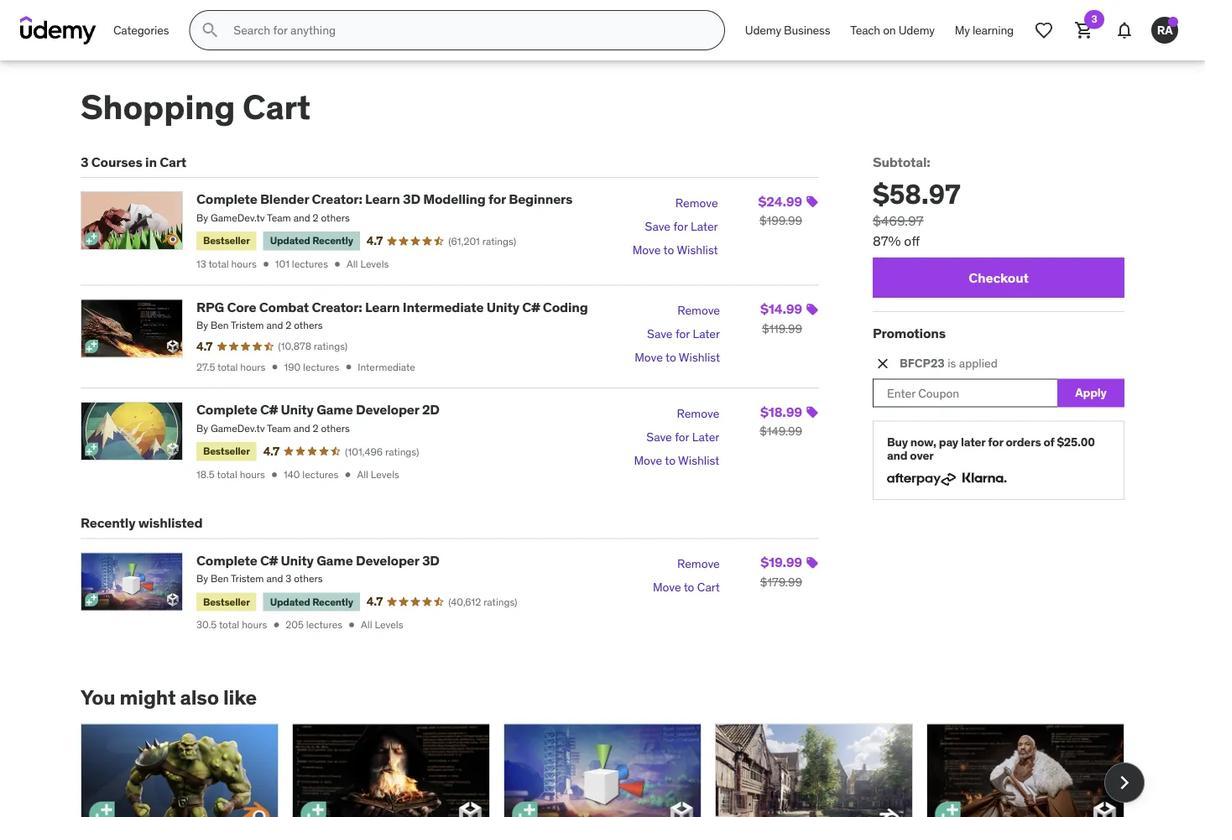 Task type: vqa. For each thing, say whether or not it's contained in the screenshot.
Save for Later button for $18.99
yes



Task type: locate. For each thing, give the bounding box(es) containing it.
levels down 101,496 ratings element
[[371, 468, 399, 481]]

remove button for $19.99
[[677, 553, 720, 576]]

remove button for $18.99
[[677, 402, 720, 425]]

levels
[[360, 258, 389, 271], [371, 468, 399, 481], [375, 619, 403, 632]]

3 for 3
[[1091, 13, 1097, 26]]

2 vertical spatial complete
[[196, 552, 257, 569]]

move to wishlist button
[[633, 239, 718, 262], [635, 346, 720, 370], [634, 449, 720, 472]]

2 vertical spatial later
[[692, 429, 720, 445]]

xxsmall image left 101
[[260, 258, 272, 270]]

2 ben from the top
[[211, 572, 229, 585]]

hours left 101
[[231, 258, 257, 271]]

unity inside rpg core combat creator: learn intermediate unity c# coding by ben tristem and 2 others
[[487, 298, 519, 315]]

xxsmall image for 205 lectures
[[346, 620, 358, 631]]

0 vertical spatial wishlist
[[677, 242, 718, 258]]

3d
[[403, 191, 420, 208], [422, 552, 440, 569]]

2 horizontal spatial 3
[[1091, 13, 1097, 26]]

1 creator: from the top
[[312, 191, 362, 208]]

xxsmall image
[[260, 258, 272, 270], [332, 258, 343, 270], [269, 469, 280, 481]]

2 up '101 lectures'
[[313, 211, 319, 224]]

shopping cart
[[81, 86, 310, 128]]

move for $24.99's save for later button
[[633, 242, 661, 258]]

game up 205 lectures
[[317, 552, 353, 569]]

$199.99
[[760, 213, 802, 228]]

1 vertical spatial 3d
[[422, 552, 440, 569]]

c# inside 'complete c# unity game developer 3d by ben tristem and 3 others'
[[260, 552, 278, 569]]

and inside buy now, pay later for orders of $25.00 and over
[[887, 448, 908, 463]]

140 lectures
[[284, 468, 339, 481]]

0 vertical spatial 3d
[[403, 191, 420, 208]]

udemy left business at the right top of page
[[745, 22, 781, 38]]

and inside the complete c# unity game developer 2d by gamedev.tv team and 2 others
[[293, 422, 310, 435]]

hours for complete blender creator: learn 3d modelling for beginners
[[231, 258, 257, 271]]

4.7 for beginners
[[367, 233, 383, 248]]

cart inside "remove move to cart"
[[697, 580, 720, 595]]

others inside rpg core combat creator: learn intermediate unity c# coding by ben tristem and 2 others
[[294, 319, 323, 332]]

2 gamedev.tv from the top
[[211, 422, 265, 435]]

lectures right 205
[[306, 619, 342, 632]]

all down (101,496
[[357, 468, 368, 481]]

0 vertical spatial tristem
[[231, 319, 264, 332]]

2 vertical spatial wishlist
[[678, 453, 720, 468]]

coupon icon image for $14.99
[[806, 303, 819, 316]]

game for 3d
[[317, 552, 353, 569]]

1 vertical spatial move to wishlist button
[[635, 346, 720, 370]]

18.5 total hours
[[196, 468, 265, 481]]

3 down complete c# unity game developer 3d link
[[286, 572, 292, 585]]

hours for complete c# unity game developer 2d
[[240, 468, 265, 481]]

2 vertical spatial bestseller
[[203, 595, 250, 608]]

xxsmall image left "140"
[[269, 469, 280, 481]]

all levels down 101,496 ratings element
[[357, 468, 399, 481]]

2 tristem from the top
[[231, 572, 264, 585]]

2
[[313, 211, 319, 224], [286, 319, 292, 332], [313, 422, 319, 435]]

1 team from the top
[[267, 211, 291, 224]]

all levels for 3d
[[361, 619, 403, 632]]

1 gamedev.tv from the top
[[211, 211, 265, 224]]

developer
[[356, 401, 419, 418], [356, 552, 419, 569]]

complete up "30.5 total hours"
[[196, 552, 257, 569]]

later for $24.99
[[691, 219, 718, 234]]

by up 13
[[196, 211, 208, 224]]

ratings) right (61,201
[[482, 235, 516, 248]]

2 vertical spatial unity
[[281, 552, 314, 569]]

all right 205 lectures
[[361, 619, 372, 632]]

recently left wishlisted
[[81, 515, 135, 532]]

team down complete c# unity game developer 2d 'link'
[[267, 422, 291, 435]]

101 lectures
[[275, 258, 328, 271]]

udemy image
[[20, 16, 97, 44]]

4 coupon icon image from the top
[[806, 556, 819, 570]]

ben down rpg
[[211, 319, 229, 332]]

remove save for later move to wishlist for $24.99
[[633, 195, 718, 258]]

0 vertical spatial unity
[[487, 298, 519, 315]]

1 vertical spatial complete
[[196, 401, 257, 418]]

buy
[[887, 434, 908, 449]]

all right '101 lectures'
[[347, 258, 358, 271]]

1 updated recently from the top
[[270, 234, 353, 247]]

all levels for 2d
[[357, 468, 399, 481]]

move for middle save for later button
[[635, 350, 663, 365]]

$469.97
[[873, 212, 924, 229]]

1 vertical spatial 2
[[286, 319, 292, 332]]

game
[[317, 401, 353, 418], [317, 552, 353, 569]]

udemy business
[[745, 22, 830, 38]]

and down complete c# unity game developer 2d 'link'
[[293, 422, 310, 435]]

total for complete c# unity game developer 3d
[[219, 619, 239, 632]]

gamedev.tv up the 13 total hours
[[211, 211, 265, 224]]

complete inside 'complete c# unity game developer 3d by ben tristem and 3 others'
[[196, 552, 257, 569]]

tristem down the core
[[231, 319, 264, 332]]

beginners
[[509, 191, 573, 208]]

xxsmall image for 190 lectures
[[343, 361, 354, 373]]

unity inside 'complete c# unity game developer 3d by ben tristem and 3 others'
[[281, 552, 314, 569]]

for inside buy now, pay later for orders of $25.00 and over
[[988, 434, 1003, 449]]

total right 30.5
[[219, 619, 239, 632]]

1 horizontal spatial 3d
[[422, 552, 440, 569]]

others down complete c# unity game developer 3d link
[[294, 572, 323, 585]]

xxsmall image for 140 lectures
[[342, 469, 354, 481]]

1 horizontal spatial cart
[[243, 86, 310, 128]]

0 horizontal spatial udemy
[[745, 22, 781, 38]]

1 vertical spatial updated recently
[[270, 595, 353, 608]]

later left $119.99
[[693, 327, 720, 342]]

2 team from the top
[[267, 422, 291, 435]]

bestseller for complete blender creator: learn 3d modelling for beginners
[[203, 234, 250, 247]]

remove left $18.99
[[677, 406, 720, 421]]

coupon icon image right $24.99
[[806, 195, 819, 209]]

1 by from the top
[[196, 211, 208, 224]]

190
[[284, 361, 301, 374]]

gamedev.tv inside complete blender creator: learn 3d modelling for beginners by gamedev.tv team and 2 others
[[211, 211, 265, 224]]

2 vertical spatial save for later button
[[647, 425, 720, 449]]

1 vertical spatial 3
[[81, 154, 89, 171]]

remove for remove button for $24.99
[[675, 195, 718, 211]]

0 vertical spatial team
[[267, 211, 291, 224]]

13
[[196, 258, 206, 271]]

hours left 205
[[242, 619, 267, 632]]

and down complete c# unity game developer 3d link
[[266, 572, 283, 585]]

2 vertical spatial 2
[[313, 422, 319, 435]]

team inside the complete c# unity game developer 2d by gamedev.tv team and 2 others
[[267, 422, 291, 435]]

remove for remove button related to $18.99
[[677, 406, 720, 421]]

3d inside complete blender creator: learn 3d modelling for beginners by gamedev.tv team and 2 others
[[403, 191, 420, 208]]

later for $18.99
[[692, 429, 720, 445]]

1 vertical spatial c#
[[260, 401, 278, 418]]

complete left the "blender"
[[196, 191, 257, 208]]

4.7 up the 18.5 total hours on the bottom
[[263, 444, 280, 459]]

all for 2d
[[357, 468, 368, 481]]

coupon icon image right $14.99 at the top of page
[[806, 303, 819, 316]]

4.7 for ben
[[367, 594, 383, 609]]

ben
[[211, 319, 229, 332], [211, 572, 229, 585]]

bestseller up "30.5 total hours"
[[203, 595, 250, 608]]

creator: right the "blender"
[[312, 191, 362, 208]]

0 vertical spatial creator:
[[312, 191, 362, 208]]

c# down 27.5 total hours
[[260, 401, 278, 418]]

intermediate down (61,201
[[403, 298, 484, 315]]

c# left coding
[[522, 298, 540, 315]]

game down 190 lectures on the top of the page
[[317, 401, 353, 418]]

2 vertical spatial recently
[[312, 595, 353, 608]]

team inside complete blender creator: learn 3d modelling for beginners by gamedev.tv team and 2 others
[[267, 211, 291, 224]]

gamedev.tv
[[211, 211, 265, 224], [211, 422, 265, 435]]

updated recently up '101 lectures'
[[270, 234, 353, 247]]

team down the "blender"
[[267, 211, 291, 224]]

remove up move to cart button
[[677, 556, 720, 572]]

0 vertical spatial bestseller
[[203, 234, 250, 247]]

0 vertical spatial all levels
[[347, 258, 389, 271]]

by down rpg
[[196, 319, 208, 332]]

developer inside 'complete c# unity game developer 3d by ben tristem and 3 others'
[[356, 552, 419, 569]]

recently up 205 lectures
[[312, 595, 353, 608]]

xxsmall image right 190 lectures on the top of the page
[[343, 361, 354, 373]]

1 game from the top
[[317, 401, 353, 418]]

remove button left $24.99
[[675, 192, 718, 215]]

c# up "30.5 total hours"
[[260, 552, 278, 569]]

1 vertical spatial ben
[[211, 572, 229, 585]]

and down combat
[[266, 319, 283, 332]]

0 vertical spatial 2
[[313, 211, 319, 224]]

0 vertical spatial save for later button
[[645, 215, 718, 239]]

cart for remove move to cart
[[697, 580, 720, 595]]

and left over
[[887, 448, 908, 463]]

others up the (10,878 ratings)
[[294, 319, 323, 332]]

1 vertical spatial learn
[[365, 298, 400, 315]]

0 vertical spatial developer
[[356, 401, 419, 418]]

10,878 ratings element
[[278, 339, 348, 353]]

move inside "remove move to cart"
[[653, 580, 681, 595]]

1 complete from the top
[[196, 191, 257, 208]]

40,612 ratings element
[[448, 595, 517, 609]]

creator: up the (10,878 ratings)
[[312, 298, 362, 315]]

3 complete from the top
[[196, 552, 257, 569]]

remove left $24.99
[[675, 195, 718, 211]]

wishlist
[[677, 242, 718, 258], [679, 350, 720, 365], [678, 453, 720, 468]]

0 horizontal spatial 3d
[[403, 191, 420, 208]]

udemy inside "link"
[[745, 22, 781, 38]]

1 vertical spatial bestseller
[[203, 445, 250, 458]]

unity for complete c# unity game developer 3d
[[281, 552, 314, 569]]

4.7 down complete blender creator: learn 3d modelling for beginners by gamedev.tv team and 2 others
[[367, 233, 383, 248]]

xxsmall image
[[269, 361, 281, 373], [343, 361, 354, 373], [342, 469, 354, 481], [271, 620, 282, 631], [346, 620, 358, 631]]

now,
[[910, 434, 937, 449]]

xxsmall image down (101,496
[[342, 469, 354, 481]]

2 vertical spatial 3
[[286, 572, 292, 585]]

developer inside the complete c# unity game developer 2d by gamedev.tv team and 2 others
[[356, 401, 419, 418]]

others down complete c# unity game developer 2d 'link'
[[321, 422, 350, 435]]

(101,496 ratings)
[[345, 445, 419, 458]]

1 udemy from the left
[[745, 22, 781, 38]]

bestseller up the 13 total hours
[[203, 234, 250, 247]]

27.5
[[196, 361, 215, 374]]

coupon icon image for $19.99
[[806, 556, 819, 570]]

c# for complete c# unity game developer 3d
[[260, 552, 278, 569]]

total right 13
[[208, 258, 229, 271]]

2 updated from the top
[[270, 595, 310, 608]]

by up 30.5
[[196, 572, 208, 585]]

$14.99 $119.99
[[760, 300, 802, 336]]

for for remove button on the left of $14.99 at the top of page
[[676, 327, 690, 342]]

updated recently up 205 lectures
[[270, 595, 353, 608]]

(61,201
[[448, 235, 480, 248]]

categories
[[113, 22, 169, 38]]

to inside "remove move to cart"
[[684, 580, 694, 595]]

team
[[267, 211, 291, 224], [267, 422, 291, 435]]

0 vertical spatial cart
[[243, 86, 310, 128]]

gamedev.tv up the 18.5 total hours on the bottom
[[211, 422, 265, 435]]

ratings) right (40,612
[[484, 596, 517, 609]]

1 vertical spatial developer
[[356, 552, 419, 569]]

2 vertical spatial cart
[[697, 580, 720, 595]]

intermediate
[[403, 298, 484, 315], [358, 361, 415, 374]]

4.7 for gamedev.tv
[[263, 444, 280, 459]]

hours for complete c# unity game developer 3d
[[242, 619, 267, 632]]

ratings) inside 101,496 ratings element
[[385, 445, 419, 458]]

2 bestseller from the top
[[203, 445, 250, 458]]

2 udemy from the left
[[899, 22, 935, 38]]

apply button
[[1058, 379, 1125, 407]]

$25.00
[[1057, 434, 1095, 449]]

others inside the complete c# unity game developer 2d by gamedev.tv team and 2 others
[[321, 422, 350, 435]]

move to wishlist button for $24.99
[[633, 239, 718, 262]]

0 vertical spatial updated
[[270, 234, 310, 247]]

1 vertical spatial tristem
[[231, 572, 264, 585]]

2 vertical spatial remove save for later move to wishlist
[[634, 406, 720, 468]]

1 vertical spatial updated
[[270, 595, 310, 608]]

complete c# unity game developer 3d link
[[196, 552, 440, 569]]

bestseller up the 18.5 total hours on the bottom
[[203, 445, 250, 458]]

xxsmall image for unity
[[269, 469, 280, 481]]

2 down complete c# unity game developer 2d 'link'
[[313, 422, 319, 435]]

2 developer from the top
[[356, 552, 419, 569]]

modelling
[[423, 191, 486, 208]]

recently up '101 lectures'
[[312, 234, 353, 247]]

updated up 101
[[270, 234, 310, 247]]

total right 18.5
[[217, 468, 237, 481]]

move
[[633, 242, 661, 258], [635, 350, 663, 365], [634, 453, 662, 468], [653, 580, 681, 595]]

complete inside complete blender creator: learn 3d modelling for beginners by gamedev.tv team and 2 others
[[196, 191, 257, 208]]

3 coupon icon image from the top
[[806, 406, 819, 419]]

save for $24.99
[[645, 219, 671, 234]]

1 vertical spatial all levels
[[357, 468, 399, 481]]

ratings) inside 61,201 ratings element
[[482, 235, 516, 248]]

c# inside the complete c# unity game developer 2d by gamedev.tv team and 2 others
[[260, 401, 278, 418]]

creator:
[[312, 191, 362, 208], [312, 298, 362, 315]]

to for $18.99's save for later button
[[665, 453, 676, 468]]

ben inside 'complete c# unity game developer 3d by ben tristem and 3 others'
[[211, 572, 229, 585]]

buy now, pay later for orders of $25.00 and over
[[887, 434, 1095, 463]]

and down the "blender"
[[293, 211, 310, 224]]

30.5 total hours
[[196, 619, 267, 632]]

1 tristem from the top
[[231, 319, 264, 332]]

0 vertical spatial learn
[[365, 191, 400, 208]]

1 ben from the top
[[211, 319, 229, 332]]

1 vertical spatial game
[[317, 552, 353, 569]]

levels up rpg core combat creator: learn intermediate unity c# coding link
[[360, 258, 389, 271]]

save
[[645, 219, 671, 234], [647, 327, 673, 342], [647, 429, 672, 445]]

Enter Coupon text field
[[873, 379, 1058, 407]]

0 vertical spatial complete
[[196, 191, 257, 208]]

1 updated from the top
[[270, 234, 310, 247]]

game inside the complete c# unity game developer 2d by gamedev.tv team and 2 others
[[317, 401, 353, 418]]

ratings) inside 40,612 ratings element
[[484, 596, 517, 609]]

promotions
[[873, 325, 946, 342]]

tristem
[[231, 319, 264, 332], [231, 572, 264, 585]]

0 vertical spatial recently
[[312, 234, 353, 247]]

carousel element
[[81, 724, 1145, 817]]

my
[[955, 22, 970, 38]]

unity left coding
[[487, 298, 519, 315]]

c#
[[522, 298, 540, 315], [260, 401, 278, 418], [260, 552, 278, 569]]

udemy business link
[[735, 10, 840, 50]]

lectures right "140"
[[302, 468, 339, 481]]

bestseller for complete c# unity game developer 3d
[[203, 595, 250, 608]]

2 vertical spatial save
[[647, 429, 672, 445]]

2 vertical spatial move to wishlist button
[[634, 449, 720, 472]]

orders
[[1006, 434, 1041, 449]]

remove save for later move to wishlist
[[633, 195, 718, 258], [635, 303, 720, 365], [634, 406, 720, 468]]

3 by from the top
[[196, 422, 208, 435]]

2 by from the top
[[196, 319, 208, 332]]

0 vertical spatial gamedev.tv
[[211, 211, 265, 224]]

recently
[[312, 234, 353, 247], [81, 515, 135, 532], [312, 595, 353, 608]]

tristem up "30.5 total hours"
[[231, 572, 264, 585]]

3 left courses
[[81, 154, 89, 171]]

intermediate down rpg core combat creator: learn intermediate unity c# coding by ben tristem and 2 others
[[358, 361, 415, 374]]

hours left 190 at the left
[[240, 361, 266, 374]]

remove
[[675, 195, 718, 211], [677, 303, 720, 318], [677, 406, 720, 421], [677, 556, 720, 572]]

2 creator: from the top
[[312, 298, 362, 315]]

lectures
[[292, 258, 328, 271], [303, 361, 339, 374], [302, 468, 339, 481], [306, 619, 342, 632]]

$18.99 $149.99
[[760, 403, 802, 439]]

recently for blender
[[312, 234, 353, 247]]

klarna image
[[963, 470, 1007, 486]]

ra link
[[1145, 10, 1185, 50]]

3 bestseller from the top
[[203, 595, 250, 608]]

0 vertical spatial later
[[691, 219, 718, 234]]

for for remove button related to $18.99
[[675, 429, 689, 445]]

complete inside the complete c# unity game developer 2d by gamedev.tv team and 2 others
[[196, 401, 257, 418]]

lectures down the 10,878 ratings element
[[303, 361, 339, 374]]

game inside 'complete c# unity game developer 3d by ben tristem and 3 others'
[[317, 552, 353, 569]]

2 updated recently from the top
[[270, 595, 353, 608]]

2 inside the complete c# unity game developer 2d by gamedev.tv team and 2 others
[[313, 422, 319, 435]]

3
[[1091, 13, 1097, 26], [81, 154, 89, 171], [286, 572, 292, 585]]

remove button left $18.99
[[677, 402, 720, 425]]

all for 3d
[[361, 619, 372, 632]]

remove button left $19.99
[[677, 553, 720, 576]]

levels right 205 lectures
[[375, 619, 403, 632]]

0 vertical spatial updated recently
[[270, 234, 353, 247]]

3 left notifications icon
[[1091, 13, 1097, 26]]

0 vertical spatial c#
[[522, 298, 540, 315]]

to for middle save for later button
[[666, 350, 676, 365]]

0 vertical spatial save
[[645, 219, 671, 234]]

1 horizontal spatial udemy
[[899, 22, 935, 38]]

unity inside the complete c# unity game developer 2d by gamedev.tv team and 2 others
[[281, 401, 314, 418]]

coupon icon image
[[806, 195, 819, 209], [806, 303, 819, 316], [806, 406, 819, 419], [806, 556, 819, 570]]

3 link
[[1064, 10, 1105, 50]]

levels for 2d
[[371, 468, 399, 481]]

1 vertical spatial gamedev.tv
[[211, 422, 265, 435]]

2 complete from the top
[[196, 401, 257, 418]]

on
[[883, 22, 896, 38]]

rpg
[[196, 298, 224, 315]]

1 vertical spatial save
[[647, 327, 673, 342]]

4.7 up 27.5
[[196, 339, 213, 354]]

0 horizontal spatial cart
[[160, 154, 186, 171]]

by
[[196, 211, 208, 224], [196, 319, 208, 332], [196, 422, 208, 435], [196, 572, 208, 585]]

xxsmall image right 205 lectures
[[346, 620, 358, 631]]

all levels right 205 lectures
[[361, 619, 403, 632]]

you might also like
[[81, 685, 257, 710]]

1 developer from the top
[[356, 401, 419, 418]]

$149.99
[[760, 424, 802, 439]]

updated recently for unity
[[270, 595, 353, 608]]

3 courses in cart
[[81, 154, 186, 171]]

complete for complete c# unity game developer 2d
[[196, 401, 257, 418]]

and
[[293, 211, 310, 224], [266, 319, 283, 332], [293, 422, 310, 435], [887, 448, 908, 463], [266, 572, 283, 585]]

0 vertical spatial move to wishlist button
[[633, 239, 718, 262]]

remove left $14.99 at the top of page
[[677, 303, 720, 318]]

unity for complete c# unity game developer 2d
[[281, 401, 314, 418]]

4.7 down 'complete c# unity game developer 3d by ben tristem and 3 others'
[[367, 594, 383, 609]]

4 by from the top
[[196, 572, 208, 585]]

developer for 3d
[[356, 552, 419, 569]]

gamedev.tv inside the complete c# unity game developer 2d by gamedev.tv team and 2 others
[[211, 422, 265, 435]]

2 vertical spatial c#
[[260, 552, 278, 569]]

3d inside 'complete c# unity game developer 3d by ben tristem and 3 others'
[[422, 552, 440, 569]]

by up 18.5
[[196, 422, 208, 435]]

save for later button for $24.99
[[645, 215, 718, 239]]

hours left "140"
[[240, 468, 265, 481]]

coupon icon image right $18.99
[[806, 406, 819, 419]]

updated up 205
[[270, 595, 310, 608]]

0 vertical spatial 3
[[1091, 13, 1097, 26]]

0 vertical spatial levels
[[360, 258, 389, 271]]

lectures right 101
[[292, 258, 328, 271]]

lectures for modelling
[[292, 258, 328, 271]]

0 vertical spatial ben
[[211, 319, 229, 332]]

others
[[321, 211, 350, 224], [294, 319, 323, 332], [321, 422, 350, 435], [294, 572, 323, 585]]

complete for complete c# unity game developer 3d
[[196, 552, 257, 569]]

cart for 3 courses in cart
[[160, 154, 186, 171]]

0 vertical spatial intermediate
[[403, 298, 484, 315]]

and inside complete blender creator: learn 3d modelling for beginners by gamedev.tv team and 2 others
[[293, 211, 310, 224]]

1 vertical spatial all
[[357, 468, 368, 481]]

remove save for later move to wishlist for $18.99
[[634, 406, 720, 468]]

1 horizontal spatial 3
[[286, 572, 292, 585]]

others inside complete blender creator: learn 3d modelling for beginners by gamedev.tv team and 2 others
[[321, 211, 350, 224]]

ben up "30.5 total hours"
[[211, 572, 229, 585]]

4.7
[[367, 233, 383, 248], [196, 339, 213, 354], [263, 444, 280, 459], [367, 594, 383, 609]]

all levels up rpg core combat creator: learn intermediate unity c# coding link
[[347, 258, 389, 271]]

0 vertical spatial game
[[317, 401, 353, 418]]

Search for anything text field
[[230, 16, 704, 44]]

shopping
[[81, 86, 235, 128]]

later left $149.99
[[692, 429, 720, 445]]

coupon icon image right $19.99
[[806, 556, 819, 570]]

2 game from the top
[[317, 552, 353, 569]]

1 vertical spatial unity
[[281, 401, 314, 418]]

2 horizontal spatial cart
[[697, 580, 720, 595]]

2 vertical spatial all
[[361, 619, 372, 632]]

later left $199.99
[[691, 219, 718, 234]]

0 horizontal spatial 3
[[81, 154, 89, 171]]

2 coupon icon image from the top
[[806, 303, 819, 316]]

in
[[145, 154, 157, 171]]

cart
[[243, 86, 310, 128], [160, 154, 186, 171], [697, 580, 720, 595]]

2 vertical spatial all levels
[[361, 619, 403, 632]]

also
[[180, 685, 219, 710]]

ratings) up 190 lectures on the top of the page
[[314, 340, 348, 353]]

unity up 205
[[281, 552, 314, 569]]

0 vertical spatial all
[[347, 258, 358, 271]]

1 coupon icon image from the top
[[806, 195, 819, 209]]

2 vertical spatial levels
[[375, 619, 403, 632]]

checkout
[[969, 269, 1029, 286]]

later
[[691, 219, 718, 234], [693, 327, 720, 342], [692, 429, 720, 445]]

1 vertical spatial levels
[[371, 468, 399, 481]]

later
[[961, 434, 986, 449]]

1 vertical spatial team
[[267, 422, 291, 435]]

0 vertical spatial remove save for later move to wishlist
[[633, 195, 718, 258]]

140
[[284, 468, 300, 481]]

1 vertical spatial cart
[[160, 154, 186, 171]]

1 vertical spatial creator:
[[312, 298, 362, 315]]

save for later button
[[645, 215, 718, 239], [647, 323, 720, 346], [647, 425, 720, 449]]

1 bestseller from the top
[[203, 234, 250, 247]]

udemy right on
[[899, 22, 935, 38]]

over
[[910, 448, 934, 463]]



Task type: describe. For each thing, give the bounding box(es) containing it.
13 total hours
[[196, 258, 257, 271]]

1 vertical spatial wishlist
[[679, 350, 720, 365]]

others inside 'complete c# unity game developer 3d by ben tristem and 3 others'
[[294, 572, 323, 585]]

move to cart button
[[653, 576, 720, 600]]

off
[[904, 232, 920, 249]]

27.5 total hours
[[196, 361, 266, 374]]

ra
[[1157, 22, 1173, 37]]

is
[[948, 356, 956, 371]]

and inside 'complete c# unity game developer 3d by ben tristem and 3 others'
[[266, 572, 283, 585]]

ratings) for 3d
[[484, 596, 517, 609]]

(40,612
[[448, 596, 481, 609]]

wishlist for $18.99
[[678, 453, 720, 468]]

1 vertical spatial save for later button
[[647, 323, 720, 346]]

complete blender creator: learn 3d modelling for beginners link
[[196, 191, 573, 208]]

by inside complete blender creator: learn 3d modelling for beginners by gamedev.tv team and 2 others
[[196, 211, 208, 224]]

learn inside complete blender creator: learn 3d modelling for beginners by gamedev.tv team and 2 others
[[365, 191, 400, 208]]

3 inside 'complete c# unity game developer 3d by ben tristem and 3 others'
[[286, 572, 292, 585]]

(40,612 ratings)
[[448, 596, 517, 609]]

updated for c#
[[270, 595, 310, 608]]

(10,878 ratings)
[[278, 340, 348, 353]]

rpg core combat creator: learn intermediate unity c# coding link
[[196, 298, 588, 315]]

recently for c#
[[312, 595, 353, 608]]

coupon icon image for $24.99
[[806, 195, 819, 209]]

2 inside rpg core combat creator: learn intermediate unity c# coding by ben tristem and 2 others
[[286, 319, 292, 332]]

by inside 'complete c# unity game developer 3d by ben tristem and 3 others'
[[196, 572, 208, 585]]

ratings) for 2d
[[385, 445, 419, 458]]

complete for complete blender creator: learn 3d modelling for beginners
[[196, 191, 257, 208]]

$58.97
[[873, 177, 961, 211]]

61,201 ratings element
[[448, 234, 516, 248]]

my learning
[[955, 22, 1014, 38]]

1 vertical spatial recently
[[81, 515, 135, 532]]

intermediate inside rpg core combat creator: learn intermediate unity c# coding by ben tristem and 2 others
[[403, 298, 484, 315]]

complete c# unity game developer 2d link
[[196, 401, 440, 418]]

$179.99
[[760, 574, 802, 589]]

blender
[[260, 191, 309, 208]]

total right 27.5
[[217, 361, 238, 374]]

complete c# unity game developer 2d by gamedev.tv team and 2 others
[[196, 401, 440, 435]]

xxsmall image left 190 at the left
[[269, 361, 281, 373]]

remove inside "remove move to cart"
[[677, 556, 720, 572]]

to for $24.99's save for later button
[[664, 242, 674, 258]]

bestseller for complete c# unity game developer 2d
[[203, 445, 250, 458]]

1 vertical spatial intermediate
[[358, 361, 415, 374]]

updated for blender
[[270, 234, 310, 247]]

bfcp23 is applied
[[900, 356, 998, 371]]

my learning link
[[945, 10, 1024, 50]]

move for $18.99's save for later button
[[634, 453, 662, 468]]

(101,496
[[345, 445, 383, 458]]

might
[[120, 685, 176, 710]]

applied
[[959, 356, 998, 371]]

checkout button
[[873, 258, 1125, 298]]

$18.99
[[760, 403, 802, 420]]

updated recently for creator:
[[270, 234, 353, 247]]

wishlist image
[[1034, 20, 1054, 40]]

courses
[[91, 154, 142, 171]]

lectures for 3d
[[306, 619, 342, 632]]

small image
[[875, 355, 891, 372]]

remove for remove button on the left of $14.99 at the top of page
[[677, 303, 720, 318]]

1 vertical spatial remove save for later move to wishlist
[[635, 303, 720, 365]]

apply
[[1075, 385, 1107, 400]]

developer for 2d
[[356, 401, 419, 418]]

coding
[[543, 298, 588, 315]]

total for complete c# unity game developer 2d
[[217, 468, 237, 481]]

2d
[[422, 401, 440, 418]]

pay
[[939, 434, 958, 449]]

levels for 3d
[[375, 619, 403, 632]]

coupon icon image for $18.99
[[806, 406, 819, 419]]

creator: inside rpg core combat creator: learn intermediate unity c# coding by ben tristem and 2 others
[[312, 298, 362, 315]]

ben inside rpg core combat creator: learn intermediate unity c# coding by ben tristem and 2 others
[[211, 319, 229, 332]]

190 lectures
[[284, 361, 339, 374]]

for inside complete blender creator: learn 3d modelling for beginners by gamedev.tv team and 2 others
[[488, 191, 506, 208]]

2 inside complete blender creator: learn 3d modelling for beginners by gamedev.tv team and 2 others
[[313, 211, 319, 224]]

$14.99
[[760, 300, 802, 318]]

205 lectures
[[286, 619, 342, 632]]

core
[[227, 298, 256, 315]]

3 for 3 courses in cart
[[81, 154, 89, 171]]

learning
[[973, 22, 1014, 38]]

total for complete blender creator: learn 3d modelling for beginners
[[208, 258, 229, 271]]

by inside rpg core combat creator: learn intermediate unity c# coding by ben tristem and 2 others
[[196, 319, 208, 332]]

save for $18.99
[[647, 429, 672, 445]]

tristem inside rpg core combat creator: learn intermediate unity c# coding by ben tristem and 2 others
[[231, 319, 264, 332]]

submit search image
[[200, 20, 220, 40]]

notifications image
[[1115, 20, 1135, 40]]

afterpay image
[[887, 473, 956, 486]]

and inside rpg core combat creator: learn intermediate unity c# coding by ben tristem and 2 others
[[266, 319, 283, 332]]

subtotal: $58.97 $469.97 87% off
[[873, 154, 961, 249]]

you
[[81, 685, 115, 710]]

xxsmall image left 205
[[271, 620, 282, 631]]

for for remove button for $24.99
[[673, 219, 688, 234]]

18.5
[[196, 468, 215, 481]]

teach on udemy
[[850, 22, 935, 38]]

save for later button for $18.99
[[647, 425, 720, 449]]

c# inside rpg core combat creator: learn intermediate unity c# coding by ben tristem and 2 others
[[522, 298, 540, 315]]

ratings) for modelling
[[482, 235, 516, 248]]

101
[[275, 258, 289, 271]]

combat
[[259, 298, 309, 315]]

you have alerts image
[[1168, 17, 1178, 27]]

complete c# unity game developer 3d by ben tristem and 3 others
[[196, 552, 440, 585]]

move to wishlist button for $18.99
[[634, 449, 720, 472]]

of
[[1044, 434, 1055, 449]]

by inside the complete c# unity game developer 2d by gamedev.tv team and 2 others
[[196, 422, 208, 435]]

creator: inside complete blender creator: learn 3d modelling for beginners by gamedev.tv team and 2 others
[[312, 191, 362, 208]]

all levels for modelling
[[347, 258, 389, 271]]

shopping cart with 3 items image
[[1074, 20, 1094, 40]]

$119.99
[[762, 321, 802, 336]]

wishlist for $24.99
[[677, 242, 718, 258]]

xxsmall image for creator:
[[260, 258, 272, 270]]

lectures for 2d
[[302, 468, 339, 481]]

remove button for $24.99
[[675, 192, 718, 215]]

1 vertical spatial later
[[693, 327, 720, 342]]

all for modelling
[[347, 258, 358, 271]]

recently wishlisted
[[81, 515, 203, 532]]

30.5
[[196, 619, 217, 632]]

(61,201 ratings)
[[448, 235, 516, 248]]

87%
[[873, 232, 901, 249]]

next image
[[1111, 770, 1138, 797]]

101,496 ratings element
[[345, 445, 419, 459]]

game for 2d
[[317, 401, 353, 418]]

$24.99
[[758, 193, 802, 210]]

levels for modelling
[[360, 258, 389, 271]]

xxsmall image right '101 lectures'
[[332, 258, 343, 270]]

complete blender creator: learn 3d modelling for beginners by gamedev.tv team and 2 others
[[196, 191, 573, 224]]

c# for complete c# unity game developer 2d
[[260, 401, 278, 418]]

ratings) inside the 10,878 ratings element
[[314, 340, 348, 353]]

remove button left $14.99 at the top of page
[[677, 299, 720, 323]]

categories button
[[103, 10, 179, 50]]

tristem inside 'complete c# unity game developer 3d by ben tristem and 3 others'
[[231, 572, 264, 585]]

(10,878
[[278, 340, 311, 353]]

subtotal:
[[873, 154, 930, 171]]

bfcp23
[[900, 356, 945, 371]]

remove move to cart
[[653, 556, 720, 595]]

205
[[286, 619, 304, 632]]

rpg core combat creator: learn intermediate unity c# coding by ben tristem and 2 others
[[196, 298, 588, 332]]

like
[[223, 685, 257, 710]]

$24.99 $199.99
[[758, 193, 802, 228]]

teach on udemy link
[[840, 10, 945, 50]]

business
[[784, 22, 830, 38]]

learn inside rpg core combat creator: learn intermediate unity c# coding by ben tristem and 2 others
[[365, 298, 400, 315]]

$19.99 $179.99
[[760, 554, 802, 589]]



